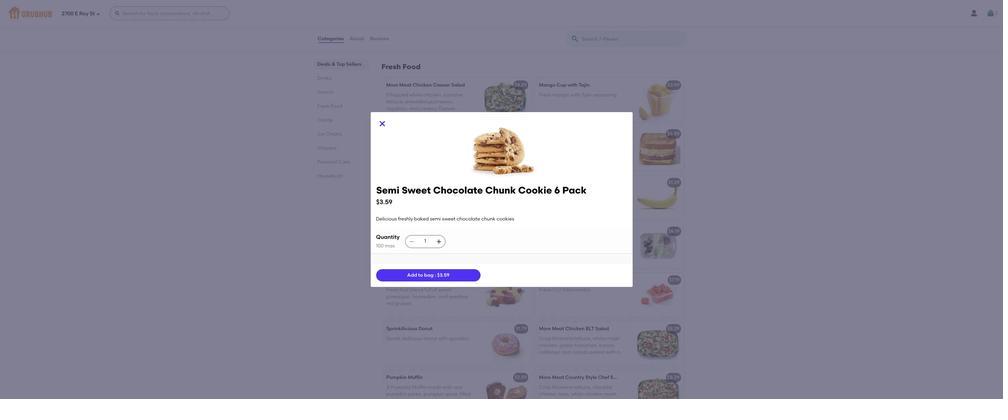 Task type: locate. For each thing, give the bounding box(es) containing it.
sweet inside "fresh fruit blend full of sweet pineapple, honeydew, and seedless red grapes."
[[438, 287, 452, 293]]

new
[[400, 19, 410, 24]]

shredded up creamy
[[405, 99, 427, 105]]

1 vertical spatial crisp
[[539, 385, 551, 390]]

pack
[[562, 185, 586, 196], [478, 229, 490, 234]]

6 left semi sweet chocolate chunk cookie 6 pack image at bottom
[[474, 229, 477, 234]]

1 vertical spatial chocolate
[[414, 229, 439, 234]]

1 crisp from the top
[[539, 336, 551, 342]]

chocolate
[[433, 185, 483, 196], [414, 229, 439, 234]]

cookie for semi sweet chocolate chunk cookie 6 pack $3.59
[[518, 185, 552, 196]]

freshly up svg icon
[[398, 216, 413, 222]]

a inside a convenient stick of pepperoni for hunger on the go.
[[539, 19, 542, 24]]

fresh up pineapple,
[[386, 287, 399, 293]]

grocery tab
[[317, 145, 365, 152]]

0 vertical spatial cookie
[[518, 185, 552, 196]]

1 horizontal spatial fresh food
[[381, 63, 421, 71]]

sweet up seedless on the left of page
[[438, 287, 452, 293]]

seasoning.
[[593, 92, 618, 98]]

1 vertical spatial cookie
[[457, 229, 473, 234]]

0 horizontal spatial cookies
[[426, 245, 444, 251]]

sweet down puree,
[[401, 398, 415, 399]]

romaine for chicken,
[[552, 336, 573, 342]]

drinks tab
[[317, 75, 365, 82]]

lettuce, up croutons,
[[386, 99, 404, 105]]

of right full
[[432, 287, 437, 293]]

sweet up semi sweet chocolate chunk cookie 6 pack
[[442, 216, 456, 222]]

pack inside 'semi sweet chocolate chunk cookie 6 pack $3.59'
[[562, 185, 586, 196]]

2 vertical spatial meat
[[552, 375, 564, 381]]

cabbage up avocado
[[539, 350, 560, 355]]

crisp for crisp romaine lettuce, cheddar cheese, ham, white chicken meat, red cabbage and carrots wi
[[539, 385, 551, 390]]

6
[[554, 185, 560, 196], [474, 229, 477, 234]]

a up produce
[[552, 190, 555, 195]]

chicken up chopped white chicken, romaine lettuce, shredded parmesan, croutons, and creamy caesar dressing.
[[413, 82, 432, 88]]

household
[[317, 173, 342, 179]]

more meat chicken blt salad image
[[633, 322, 684, 366]]

caesar down parmesan, on the left of the page
[[438, 106, 455, 112]]

spicy
[[386, 19, 399, 24]]

2 vertical spatial $3.59
[[437, 272, 449, 278]]

1 horizontal spatial a
[[539, 19, 542, 24]]

6 inside 'semi sweet chocolate chunk cookie 6 pack $3.59'
[[554, 185, 560, 196]]

and inside "fresh fruit blend full of sweet pineapple, honeydew, and seedless red grapes."
[[438, 294, 447, 300]]

white right ham,
[[571, 392, 584, 397]]

cabbage inside "crisp romaine lettuce, cheddar cheese, ham, white chicken meat, red cabbage and carrots wi"
[[548, 398, 569, 399]]

1 vertical spatial cabbage
[[548, 398, 569, 399]]

shredded
[[405, 99, 427, 105], [399, 196, 421, 202]]

sweet inside 'semi sweet chocolate chunk cookie 6 pack $3.59'
[[402, 185, 431, 196]]

romaine inside 'crisp romaine lettuce, white meat chicken, grape tomatoes, bacon, cabbage and carrots paired with an avocado ranch dressing,'
[[552, 336, 573, 342]]

0 vertical spatial a
[[552, 190, 555, 195]]

$8.29
[[515, 82, 527, 88], [667, 326, 680, 332], [667, 375, 680, 381]]

1 horizontal spatial cookie
[[518, 185, 552, 196]]

romaine inside "crisp romaine lettuce, cheddar cheese, ham, white chicken meat, red cabbage and carrots wi"
[[552, 385, 573, 390]]

chicken
[[413, 82, 432, 88], [565, 326, 585, 332]]

7-select bayou blaze new orleans style ripple potato chips 2.5oz image
[[480, 5, 531, 49]]

spicy new orleans style ripple potato chips button
[[382, 5, 531, 49]]

lettuce, inside chopped white chicken, romaine lettuce, shredded parmesan, croutons, and creamy caesar dressing.
[[386, 99, 404, 105]]

salad up romaine
[[451, 82, 465, 88]]

1 vertical spatial chicken,
[[539, 343, 558, 349]]

sprinkilicious donut image
[[480, 322, 531, 366]]

caesar inside chopped white chicken, romaine lettuce, shredded parmesan, croutons, and creamy caesar dressing.
[[438, 106, 455, 112]]

of down produce
[[539, 203, 544, 209]]

white up bacon,
[[593, 336, 605, 342]]

0 horizontal spatial for
[[578, 196, 584, 202]]

0 vertical spatial $1.79
[[516, 131, 527, 137]]

meat left country
[[552, 375, 564, 381]]

and left seedless on the left of page
[[438, 294, 447, 300]]

0 vertical spatial carrots
[[572, 350, 588, 355]]

1 vertical spatial for
[[578, 196, 584, 202]]

romaine up ham,
[[552, 385, 573, 390]]

lettuce, inside 'crisp romaine lettuce, white meat chicken, grape tomatoes, bacon, cabbage and carrots paired with an avocado ranch dressing,'
[[574, 336, 592, 342]]

semi inside 'semi sweet chocolate chunk cookie 6 pack $3.59'
[[376, 185, 399, 196]]

personal
[[317, 159, 337, 165]]

1 vertical spatial white
[[593, 336, 605, 342]]

lettuce, up the "tomatoes,"
[[574, 336, 592, 342]]

cup
[[557, 82, 566, 88]]

fresh for fresh mango with tajin seasoning.
[[539, 92, 551, 98]]

lettuce,
[[386, 99, 404, 105], [574, 336, 592, 342], [574, 385, 592, 390]]

tajin left the seasoning.
[[581, 92, 592, 98]]

0 vertical spatial cabbage
[[539, 350, 560, 355]]

1 vertical spatial $1.79
[[516, 326, 527, 332]]

1 horizontal spatial salad
[[595, 326, 609, 332]]

with down pumpkin muffin
[[386, 398, 396, 399]]

baked
[[414, 216, 429, 222], [424, 238, 439, 244]]

meat
[[606, 336, 619, 342]]

1 vertical spatial lettuce,
[[574, 336, 592, 342]]

sweet for semi sweet chocolate chunk cookie 6 pack
[[399, 229, 413, 234]]

a down pumpkin muffin
[[386, 385, 390, 390]]

convenient
[[544, 19, 569, 24]]

fresh food down snacks
[[317, 103, 343, 109]]

lettuce, inside "crisp romaine lettuce, cheddar cheese, ham, white chicken meat, red cabbage and carrots wi"
[[574, 385, 592, 390]]

chunk for semi sweet chocolate chunk cookie 6 pack $3.59
[[485, 185, 516, 196]]

french toast sausage egg and cheese image
[[633, 127, 684, 171]]

$1.79
[[516, 131, 527, 137], [516, 326, 527, 332]]

delicious freshly baked semi sweet chocolate chunk cookies up semi sweet chocolate chunk cookie 6 pack
[[376, 216, 514, 222]]

blend
[[398, 277, 411, 283]]

2 romaine from the top
[[552, 385, 573, 390]]

spicy new orleans style ripple potato chips
[[386, 19, 472, 31]]

more up chopped at left
[[386, 82, 398, 88]]

red down cheese,
[[539, 398, 547, 399]]

mango cup with tajin image
[[633, 78, 684, 122]]

boost
[[608, 196, 621, 202]]

0 vertical spatial muffin
[[408, 375, 423, 381]]

avocado
[[539, 357, 560, 362]]

for
[[613, 19, 619, 24], [578, 196, 584, 202]]

delicious left svg icon
[[386, 238, 407, 244]]

food up more meat chicken caesar salad
[[403, 63, 421, 71]]

0 vertical spatial for
[[613, 19, 619, 24]]

white inside "crisp romaine lettuce, cheddar cheese, ham, white chicken meat, red cabbage and carrots wi"
[[571, 392, 584, 397]]

svg image
[[409, 239, 414, 244]]

1 vertical spatial salad
[[595, 326, 609, 332]]

0 vertical spatial red
[[386, 301, 394, 307]]

$3.59 down crispy
[[376, 198, 392, 206]]

0 horizontal spatial cookie
[[457, 229, 473, 234]]

donut
[[423, 336, 437, 342]]

meat for ham,
[[552, 375, 564, 381]]

hunger
[[539, 26, 556, 31]]

candy tab
[[317, 117, 365, 124]]

ice
[[317, 131, 324, 137]]

chocolate up input item quantity number field
[[414, 229, 439, 234]]

7-select snack trio salami provolone olives 3oz image
[[633, 224, 684, 269]]

semi up semi sweet chocolate chunk cookie 6 pack
[[430, 216, 441, 222]]

filled down real
[[460, 392, 471, 397]]

1 horizontal spatial chicken
[[565, 326, 585, 332]]

produce
[[539, 196, 559, 202]]

1 vertical spatial pumpkin
[[391, 385, 411, 390]]

for right pepperoni
[[613, 19, 619, 24]]

delicious freshly baked semi sweet chocolate chunk cookies down semi sweet chocolate chunk cookie 6 pack
[[386, 238, 466, 251]]

sweet down semi sweet chocolate chunk cookie 6 pack
[[452, 238, 466, 244]]

carrots inside "crisp romaine lettuce, cheddar cheese, ham, white chicken meat, red cabbage and carrots wi"
[[581, 398, 597, 399]]

1 vertical spatial romaine
[[552, 385, 573, 390]]

pumpkin down pumpkin muffin
[[386, 392, 407, 397]]

crisp up cheese,
[[539, 385, 551, 390]]

1 horizontal spatial chicken,
[[539, 343, 558, 349]]

top
[[336, 61, 345, 67]]

care
[[339, 159, 350, 165]]

cheese,
[[539, 392, 557, 397]]

salad for more meat chicken caesar salad
[[451, 82, 465, 88]]

1 horizontal spatial cookies
[[497, 216, 514, 222]]

1 horizontal spatial red
[[539, 398, 547, 399]]

2 horizontal spatial white
[[593, 336, 605, 342]]

more meat country style chef salad
[[539, 375, 624, 381]]

$8.29 for chopped white chicken, romaine lettuce, shredded parmesan, croutons, and creamy caesar dressing.
[[515, 82, 527, 88]]

chicken, up avocado
[[539, 343, 558, 349]]

0 vertical spatial baked
[[414, 216, 429, 222]]

0 horizontal spatial red
[[386, 301, 394, 307]]

baked down semi sweet chocolate chunk cookie 6 pack
[[424, 238, 439, 244]]

2 vertical spatial lettuce,
[[574, 385, 592, 390]]

0 vertical spatial semi
[[376, 185, 399, 196]]

1 vertical spatial baked
[[424, 238, 439, 244]]

0 horizontal spatial a
[[386, 385, 390, 390]]

2 vertical spatial a
[[397, 398, 400, 399]]

with right shells
[[451, 190, 460, 195]]

made
[[428, 385, 441, 390]]

salad right blt
[[595, 326, 609, 332]]

0 horizontal spatial of
[[432, 287, 437, 293]]

red inside "fresh fruit blend full of sweet pineapple, honeydew, and seedless red grapes."
[[386, 301, 394, 307]]

caesar up romaine
[[433, 82, 450, 88]]

crisp up avocado
[[539, 336, 551, 342]]

0 vertical spatial chunk
[[481, 216, 495, 222]]

$6.19
[[668, 229, 680, 234]]

0 horizontal spatial chunk
[[440, 229, 456, 234]]

ripple
[[442, 19, 456, 24]]

1 horizontal spatial of
[[539, 203, 544, 209]]

$1.79 inside button
[[516, 131, 527, 137]]

with down bacon,
[[606, 350, 616, 355]]

roy
[[79, 10, 89, 17]]

crisp
[[539, 336, 551, 342], [539, 385, 551, 390]]

semi for semi sweet chocolate chunk cookie 6 pack $3.59
[[376, 185, 399, 196]]

chicken, up parmesan, on the left of the page
[[423, 92, 442, 98]]

more for more meat chicken blt salad
[[539, 326, 551, 332]]

chunk
[[485, 185, 516, 196], [440, 229, 456, 234]]

carrots up the dressing, on the bottom right of the page
[[572, 350, 588, 355]]

0 horizontal spatial 6
[[474, 229, 477, 234]]

0 horizontal spatial food
[[331, 103, 343, 109]]

romaine
[[552, 336, 573, 342], [552, 385, 573, 390]]

cabbage down ham,
[[548, 398, 569, 399]]

red down pineapple,
[[386, 301, 394, 307]]

sweet for semi sweet chocolate chunk cookie 6 pack $3.59
[[402, 185, 431, 196]]

glazed donut image
[[480, 127, 531, 171]]

1 horizontal spatial chunk
[[485, 185, 516, 196]]

quantity 100 max
[[376, 234, 400, 249]]

personal care
[[317, 159, 350, 165]]

our
[[588, 190, 596, 195]]

0 vertical spatial semi
[[430, 216, 441, 222]]

chunk down 'semi sweet chocolate chunk cookie 6 pack $3.59'
[[481, 216, 495, 222]]

0 horizontal spatial pumpkin
[[386, 392, 407, 397]]

3oz
[[642, 229, 650, 234]]

1 horizontal spatial pumpkin
[[424, 392, 444, 397]]

6 right grab
[[554, 185, 560, 196]]

meat up chopped at left
[[399, 82, 411, 88]]

cookie
[[518, 185, 552, 196], [457, 229, 473, 234]]

a for a pumpkin muffin made with real pumpkin puree, pumpkin spice, filled with a sweet cream cheese cente
[[386, 385, 390, 390]]

with
[[568, 82, 578, 88], [570, 92, 580, 98], [451, 190, 460, 195], [438, 336, 448, 342], [606, 350, 616, 355], [443, 385, 452, 390], [386, 398, 396, 399]]

fresh left cut
[[539, 287, 551, 293]]

1 vertical spatial red
[[539, 398, 547, 399]]

shredded down mini
[[399, 196, 421, 202]]

chef
[[598, 375, 609, 381]]

2 horizontal spatial of
[[582, 19, 587, 24]]

tajin for mango
[[581, 92, 592, 98]]

for down from
[[578, 196, 584, 202]]

$3.59
[[376, 198, 392, 206], [514, 229, 527, 234], [437, 272, 449, 278]]

1 vertical spatial freshly
[[408, 238, 423, 244]]

0 horizontal spatial pack
[[478, 229, 490, 234]]

0 vertical spatial lettuce,
[[386, 99, 404, 105]]

meat
[[399, 82, 411, 88], [552, 326, 564, 332], [552, 375, 564, 381]]

cookie inside 'semi sweet chocolate chunk cookie 6 pack $3.59'
[[518, 185, 552, 196]]

fresh inside tab
[[317, 103, 330, 109]]

white down more meat chicken caesar salad
[[409, 92, 422, 98]]

0 vertical spatial sweet
[[402, 185, 431, 196]]

food up candy tab
[[331, 103, 343, 109]]

pack for semi sweet chocolate chunk cookie 6 pack $3.59
[[562, 185, 586, 196]]

fresh
[[381, 63, 401, 71], [539, 92, 551, 98], [317, 103, 330, 109], [386, 287, 399, 293], [539, 287, 551, 293]]

0 vertical spatial meat
[[399, 82, 411, 88]]

0 horizontal spatial chicken,
[[423, 92, 442, 98]]

tillamook pepperoni stick 1.44oz image
[[633, 5, 684, 49]]

pumpkin down made
[[424, 392, 444, 397]]

$3.99
[[667, 82, 680, 88]]

real
[[453, 385, 462, 390]]

semi up max
[[386, 229, 398, 234]]

1 vertical spatial delicious
[[386, 238, 407, 244]]

1 romaine from the top
[[552, 336, 573, 342]]

6 for semi sweet chocolate chunk cookie 6 pack $3.59
[[554, 185, 560, 196]]

filled inside a pumpkin muffin made with real pumpkin puree, pumpkin spice, filled with a sweet cream cheese cente
[[460, 392, 471, 397]]

0 horizontal spatial salad
[[451, 82, 465, 88]]

0 vertical spatial a
[[539, 19, 542, 24]]

$1.79 button
[[382, 127, 531, 171]]

0 vertical spatial crisp
[[539, 336, 551, 342]]

1 vertical spatial a
[[386, 385, 390, 390]]

pumpkin inside a pumpkin muffin made with real pumpkin puree, pumpkin spice, filled with a sweet cream cheese cente
[[391, 385, 411, 390]]

carrots inside 'crisp romaine lettuce, white meat chicken, grape tomatoes, bacon, cabbage and carrots paired with an avocado ranch dressing,'
[[572, 350, 588, 355]]

chunk down svg icon
[[411, 245, 425, 251]]

caesar
[[433, 82, 450, 88], [438, 106, 455, 112]]

0 vertical spatial shredded
[[405, 99, 427, 105]]

2 crisp from the top
[[539, 385, 551, 390]]

fresh inside "fresh fruit blend full of sweet pineapple, honeydew, and seedless red grapes."
[[386, 287, 399, 293]]

1 horizontal spatial a
[[552, 190, 555, 195]]

more for more meat chicken caesar salad
[[386, 82, 398, 88]]

deals & top sellers tab
[[317, 61, 365, 68]]

chunk for semi sweet chocolate chunk cookie 6 pack
[[440, 229, 456, 234]]

2 $1.79 from the top
[[516, 326, 527, 332]]

blt
[[586, 326, 594, 332]]

a up 'hunger'
[[539, 19, 542, 24]]

a down pumpkin muffin
[[397, 398, 400, 399]]

0 vertical spatial 6
[[554, 185, 560, 196]]

with right cup
[[568, 82, 578, 88]]

1 $1.79 from the top
[[516, 131, 527, 137]]

carrots down chicken
[[581, 398, 597, 399]]

with inside crispy mini taco shells filled with spicy shredded beef.
[[451, 190, 460, 195]]

tajin up fresh mango with tajin seasoning.
[[579, 82, 590, 88]]

1 vertical spatial semi
[[386, 229, 398, 234]]

a inside a pumpkin muffin made with real pumpkin puree, pumpkin spice, filled with a sweet cream cheese cente
[[386, 385, 390, 390]]

and left creamy
[[409, 106, 418, 112]]

delicious up quantity on the bottom
[[376, 216, 397, 222]]

sweet inside a pumpkin muffin made with real pumpkin puree, pumpkin spice, filled with a sweet cream cheese cente
[[401, 398, 415, 399]]

1 horizontal spatial for
[[613, 19, 619, 24]]

1 vertical spatial meat
[[552, 326, 564, 332]]

chicken,
[[423, 92, 442, 98], [539, 343, 558, 349]]

white
[[409, 92, 422, 98], [593, 336, 605, 342], [571, 392, 584, 397]]

0 vertical spatial freshly
[[398, 216, 413, 222]]

chopped
[[386, 92, 408, 98]]

$1.29
[[668, 180, 680, 186]]

1 vertical spatial chunk
[[440, 229, 456, 234]]

more up cheese,
[[539, 375, 551, 381]]

freshly down semi sweet chocolate chunk cookie 6 pack
[[408, 238, 423, 244]]

0 vertical spatial chocolate
[[433, 185, 483, 196]]

0 vertical spatial chunk
[[485, 185, 516, 196]]

chocolate down quantity on the bottom
[[386, 245, 410, 251]]

banana image
[[633, 175, 684, 220]]

semi down semi sweet chocolate chunk cookie 6 pack
[[440, 238, 451, 244]]

$8.29 for crisp romaine lettuce, cheddar cheese, ham, white chicken meat, red cabbage and carrots wi
[[667, 375, 680, 381]]

chocolate inside 'semi sweet chocolate chunk cookie 6 pack $3.59'
[[433, 185, 483, 196]]

chocolate up beef.
[[433, 185, 483, 196]]

semi up spicy
[[376, 185, 399, 196]]

fresh food up chopped at left
[[381, 63, 421, 71]]

chips
[[386, 26, 399, 31]]

a
[[552, 190, 555, 195], [585, 196, 588, 202], [397, 398, 400, 399]]

spicy
[[386, 196, 398, 202]]

shells
[[425, 190, 437, 195]]

meat up grape
[[552, 326, 564, 332]]

tajin for cup
[[579, 82, 590, 88]]

0 vertical spatial $8.29
[[515, 82, 527, 88]]

crisp inside "crisp romaine lettuce, cheddar cheese, ham, white chicken meat, red cabbage and carrots wi"
[[539, 385, 551, 390]]

a
[[539, 19, 542, 24], [386, 385, 390, 390]]

watermelon
[[562, 287, 591, 293]]

honeydew,
[[412, 294, 437, 300]]

1 horizontal spatial filled
[[460, 392, 471, 397]]

chocolate down 'semi sweet chocolate chunk cookie 6 pack $3.59'
[[457, 216, 480, 222]]

1 vertical spatial cookies
[[426, 245, 444, 251]]

fresh down the mango
[[539, 92, 551, 98]]

a for a convenient stick of pepperoni for hunger on the go.
[[539, 19, 542, 24]]

to
[[418, 272, 423, 278]]

$3.59 left 7-
[[514, 229, 527, 234]]

from
[[576, 190, 587, 195]]

2 vertical spatial more
[[539, 375, 551, 381]]

snack
[[559, 229, 574, 234]]

add
[[407, 272, 417, 278]]

salad right chef on the bottom right of page
[[610, 375, 624, 381]]

2 vertical spatial of
[[432, 287, 437, 293]]

cookies up semi sweet chocolate chunk cookie 6 pack image at bottom
[[497, 216, 514, 222]]

chicken left blt
[[565, 326, 585, 332]]

0 vertical spatial romaine
[[552, 336, 573, 342]]

of right 'stick'
[[582, 19, 587, 24]]

baked down beef.
[[414, 216, 429, 222]]

go.
[[572, 26, 580, 31]]

for inside a convenient stick of pepperoni for hunger on the go.
[[613, 19, 619, 24]]

svg image
[[987, 9, 995, 17], [115, 11, 120, 16], [96, 12, 100, 16], [378, 120, 386, 128], [436, 239, 442, 244]]

and down grape
[[562, 350, 571, 355]]

lettuce, for sweet delicious donut with sprinkles
[[574, 336, 592, 342]]

semi for semi sweet chocolate chunk cookie 6 pack
[[386, 229, 398, 234]]

2
[[995, 10, 998, 16]]

$3.59 right the : at left
[[437, 272, 449, 278]]

1 vertical spatial a
[[585, 196, 588, 202]]

household tab
[[317, 173, 365, 180]]

0 vertical spatial pack
[[562, 185, 586, 196]]

a down the our
[[585, 196, 588, 202]]

0 vertical spatial $3.59
[[376, 198, 392, 206]]

cookies down semi sweet chocolate chunk cookie 6 pack
[[426, 245, 444, 251]]

chunk inside 'semi sweet chocolate chunk cookie 6 pack $3.59'
[[485, 185, 516, 196]]

personal care tab
[[317, 159, 365, 166]]

chicken, inside chopped white chicken, romaine lettuce, shredded parmesan, croutons, and creamy caesar dressing.
[[423, 92, 442, 98]]

1 vertical spatial carrots
[[581, 398, 597, 399]]

0 vertical spatial more
[[386, 82, 398, 88]]

lettuce, down more meat country style chef salad
[[574, 385, 592, 390]]

sweet
[[442, 216, 456, 222], [452, 238, 466, 244], [438, 287, 452, 293], [401, 398, 415, 399]]

and down country
[[570, 398, 580, 399]]

more up avocado
[[539, 326, 551, 332]]

bag
[[424, 272, 434, 278]]

1 vertical spatial shredded
[[399, 196, 421, 202]]

1 vertical spatial chunk
[[411, 245, 425, 251]]

1 vertical spatial chicken
[[565, 326, 585, 332]]

more
[[386, 82, 398, 88], [539, 326, 551, 332], [539, 375, 551, 381]]

crisp inside 'crisp romaine lettuce, white meat chicken, grape tomatoes, bacon, cabbage and carrots paired with an avocado ranch dressing,'
[[539, 336, 551, 342]]

2 button
[[987, 7, 998, 19]]

filled right shells
[[439, 190, 450, 195]]

stick
[[570, 19, 581, 24]]

romaine up grape
[[552, 336, 573, 342]]

cabbage inside 'crisp romaine lettuce, white meat chicken, grape tomatoes, bacon, cabbage and carrots paired with an avocado ranch dressing,'
[[539, 350, 560, 355]]

fresh up candy
[[317, 103, 330, 109]]

0 horizontal spatial filled
[[439, 190, 450, 195]]

banana
[[539, 180, 558, 186]]

more meat chicken caesar salad image
[[480, 78, 531, 122]]

0 vertical spatial filled
[[439, 190, 450, 195]]

deals & top sellers
[[317, 61, 361, 67]]

mini
[[398, 180, 408, 186]]

0 horizontal spatial white
[[409, 92, 422, 98]]

fresh food inside tab
[[317, 103, 343, 109]]

1 horizontal spatial 6
[[554, 185, 560, 196]]



Task type: vqa. For each thing, say whether or not it's contained in the screenshot.
butter,
no



Task type: describe. For each thing, give the bounding box(es) containing it.
0 vertical spatial food
[[403, 63, 421, 71]]

delicious inside delicious freshly baked semi sweet chocolate chunk cookies
[[386, 238, 407, 244]]

chicken for lettuce,
[[565, 326, 585, 332]]

pack for semi sweet chocolate chunk cookie 6 pack
[[478, 229, 490, 234]]

shredded inside chopped white chicken, romaine lettuce, shredded parmesan, croutons, and creamy caesar dressing.
[[405, 99, 427, 105]]

mango cup with tajin
[[539, 82, 590, 88]]

1 vertical spatial $3.59
[[514, 229, 527, 234]]

seedless
[[449, 294, 468, 300]]

for inside grab a banana from our fresh produce section for a healthy boost of potassium.
[[578, 196, 584, 202]]

fresh for fresh fruit blend full of sweet pineapple, honeydew, and seedless red grapes.
[[386, 287, 399, 293]]

with right donut
[[438, 336, 448, 342]]

snacks tab
[[317, 89, 365, 96]]

ice cream tab
[[317, 131, 365, 138]]

chicken for chicken,
[[413, 82, 432, 88]]

sprinkilicious
[[386, 326, 417, 332]]

pumpkin muffin image
[[480, 371, 531, 399]]

0 vertical spatial delicious freshly baked semi sweet chocolate chunk cookies
[[376, 216, 514, 222]]

fruit
[[386, 277, 397, 283]]

white inside chopped white chicken, romaine lettuce, shredded parmesan, croutons, and creamy caesar dressing.
[[409, 92, 422, 98]]

chicken, inside 'crisp romaine lettuce, white meat chicken, grape tomatoes, bacon, cabbage and carrots paired with an avocado ranch dressing,'
[[539, 343, 558, 349]]

semi sweet chocolate chunk cookie 6 pack $3.59
[[376, 185, 586, 206]]

drinks
[[317, 75, 331, 81]]

of inside grab a banana from our fresh produce section for a healthy boost of potassium.
[[539, 203, 544, 209]]

puree,
[[408, 392, 422, 397]]

salad for more meat chicken blt salad
[[595, 326, 609, 332]]

and inside 'crisp romaine lettuce, white meat chicken, grape tomatoes, bacon, cabbage and carrots paired with an avocado ranch dressing,'
[[562, 350, 571, 355]]

grab a banana from our fresh produce section for a healthy boost of potassium.
[[539, 190, 621, 209]]

2700
[[62, 10, 74, 17]]

a convenient stick of pepperoni for hunger on the go. button
[[535, 5, 684, 49]]

e
[[75, 10, 78, 17]]

fresh cut watermelon
[[539, 287, 591, 293]]

crispy
[[386, 190, 401, 195]]

1 horizontal spatial $3.59
[[437, 272, 449, 278]]

2 vertical spatial sweet
[[386, 336, 400, 342]]

crisp romaine lettuce, cheddar cheese, ham, white chicken meat, red cabbage and carrots wi
[[539, 385, 617, 399]]

meat for shredded
[[399, 82, 411, 88]]

meat for chicken,
[[552, 326, 564, 332]]

quantity
[[376, 234, 400, 241]]

$1.79 for $8.29
[[516, 326, 527, 332]]

croutons,
[[386, 106, 408, 112]]

sweet delicious donut with sprinkles
[[386, 336, 469, 342]]

a inside a pumpkin muffin made with real pumpkin puree, pumpkin spice, filled with a sweet cream cheese cente
[[397, 398, 400, 399]]

section
[[560, 196, 577, 202]]

1 pumpkin from the left
[[386, 392, 407, 397]]

beef
[[386, 180, 397, 186]]

country
[[565, 375, 584, 381]]

grapes.
[[395, 301, 413, 307]]

chicken
[[585, 392, 603, 397]]

tomatoes,
[[575, 343, 598, 349]]

fruit blend
[[386, 277, 411, 283]]

7-select snack trio salami provolone olives 3oz
[[539, 229, 650, 234]]

2 horizontal spatial salad
[[610, 375, 624, 381]]

Input item quantity number field
[[418, 236, 433, 248]]

beef mini tacos 10pc
[[386, 180, 435, 186]]

main navigation navigation
[[0, 0, 1003, 27]]

st
[[90, 10, 95, 17]]

of inside a convenient stick of pepperoni for hunger on the go.
[[582, 19, 587, 24]]

1 vertical spatial delicious freshly baked semi sweet chocolate chunk cookies
[[386, 238, 466, 251]]

and inside chopped white chicken, romaine lettuce, shredded parmesan, croutons, and creamy caesar dressing.
[[409, 106, 418, 112]]

fruit blend image
[[480, 273, 531, 317]]

1 vertical spatial semi
[[440, 238, 451, 244]]

white inside 'crisp romaine lettuce, white meat chicken, grape tomatoes, bacon, cabbage and carrots paired with an avocado ranch dressing,'
[[593, 336, 605, 342]]

$6.59 button
[[535, 127, 684, 171]]

with right mango
[[570, 92, 580, 98]]

sprinkilicious donut
[[386, 326, 433, 332]]

watermelon 16oz image
[[633, 273, 684, 317]]

parmesan,
[[428, 99, 453, 105]]

cheddar
[[593, 385, 613, 390]]

crisp romaine lettuce, white meat chicken, grape tomatoes, bacon, cabbage and carrots paired with an avocado ranch dressing,
[[539, 336, 623, 362]]

snacks
[[317, 89, 334, 95]]

1 horizontal spatial chunk
[[481, 216, 495, 222]]

fresh
[[597, 190, 608, 195]]

0 vertical spatial pumpkin
[[386, 375, 407, 381]]

provolone
[[602, 229, 625, 234]]

sprinkles
[[449, 336, 469, 342]]

style
[[431, 19, 441, 24]]

fresh mango with tajin seasoning.
[[539, 92, 618, 98]]

reviews
[[370, 36, 389, 42]]

creamy
[[419, 106, 437, 112]]

food inside tab
[[331, 103, 343, 109]]

mango
[[539, 82, 555, 88]]

crisp for crisp romaine lettuce, white meat chicken, grape tomatoes, bacon, cabbage and carrots paired with an avocado ranch dressing,
[[539, 336, 551, 342]]

more meat country style chef salad image
[[633, 371, 684, 399]]

$8.29 for crisp romaine lettuce, white meat chicken, grape tomatoes, bacon, cabbage and carrots paired with an avocado ranch dressing,
[[667, 326, 680, 332]]

$6.59
[[667, 131, 680, 137]]

crispy mini taco shells filled with spicy shredded beef.
[[386, 190, 460, 202]]

semi sweet chocolate chunk cookie 6 pack
[[386, 229, 490, 234]]

categories
[[318, 36, 344, 42]]

mini
[[402, 190, 412, 195]]

dressing,
[[576, 357, 596, 362]]

tacos
[[409, 180, 423, 186]]

romaine
[[443, 92, 463, 98]]

spice,
[[445, 392, 459, 397]]

with inside 'crisp romaine lettuce, white meat chicken, grape tomatoes, bacon, cabbage and carrots paired with an avocado ranch dressing,'
[[606, 350, 616, 355]]

bacon,
[[599, 343, 615, 349]]

0 vertical spatial delicious
[[376, 216, 397, 222]]

paired
[[590, 350, 605, 355]]

candy
[[317, 117, 333, 123]]

beef.
[[423, 196, 434, 202]]

pumpkin muffin
[[386, 375, 423, 381]]

and inside "crisp romaine lettuce, cheddar cheese, ham, white chicken meat, red cabbage and carrots wi"
[[570, 398, 580, 399]]

2 pumpkin from the left
[[424, 392, 444, 397]]

7-
[[539, 229, 543, 234]]

shredded inside crispy mini taco shells filled with spicy shredded beef.
[[399, 196, 421, 202]]

magnifying glass icon image
[[571, 35, 579, 43]]

with up "spice,"
[[443, 385, 452, 390]]

a convenient stick of pepperoni for hunger on the go.
[[539, 19, 619, 31]]

cheese
[[432, 398, 449, 399]]

fresh for fresh cut watermelon
[[539, 287, 551, 293]]

of inside "fresh fruit blend full of sweet pineapple, honeydew, and seedless red grapes."
[[432, 287, 437, 293]]

muffin inside a pumpkin muffin made with real pumpkin puree, pumpkin spice, filled with a sweet cream cheese cente
[[412, 385, 427, 390]]

$1.79 for $6.59
[[516, 131, 527, 137]]

6 for semi sweet chocolate chunk cookie 6 pack
[[474, 229, 477, 234]]

cookie for semi sweet chocolate chunk cookie 6 pack
[[457, 229, 473, 234]]

grape
[[559, 343, 573, 349]]

0 vertical spatial cookies
[[497, 216, 514, 222]]

about
[[350, 36, 364, 42]]

orleans
[[411, 19, 430, 24]]

0 vertical spatial chocolate
[[457, 216, 480, 222]]

chocolate for semi sweet chocolate chunk cookie 6 pack $3.59
[[433, 185, 483, 196]]

chocolate for semi sweet chocolate chunk cookie 6 pack
[[414, 229, 439, 234]]

the
[[564, 26, 571, 31]]

categories button
[[317, 27, 344, 51]]

deals
[[317, 61, 331, 67]]

reviews button
[[370, 27, 389, 51]]

filled inside crispy mini taco shells filled with spicy shredded beef.
[[439, 190, 450, 195]]

banana
[[556, 190, 575, 195]]

sellers
[[346, 61, 361, 67]]

style
[[585, 375, 597, 381]]

beef mini tacos 10pc image
[[480, 175, 531, 220]]

semi sweet chocolate chunk cookie 6 pack image
[[480, 224, 531, 269]]

10pc
[[424, 180, 435, 186]]

fresh food tab
[[317, 103, 365, 110]]

fresh up chopped at left
[[381, 63, 401, 71]]

trio
[[575, 229, 583, 234]]

more for more meat country style chef salad
[[539, 375, 551, 381]]

$3.59 inside 'semi sweet chocolate chunk cookie 6 pack $3.59'
[[376, 198, 392, 206]]

lettuce, for a pumpkin muffin made with real pumpkin puree, pumpkin spice, filled with a sweet cream cheese cente
[[574, 385, 592, 390]]

potato
[[457, 19, 472, 24]]

0 vertical spatial caesar
[[433, 82, 450, 88]]

taco
[[413, 190, 424, 195]]

svg image inside "2" button
[[987, 9, 995, 17]]

red inside "crisp romaine lettuce, cheddar cheese, ham, white chicken meat, red cabbage and carrots wi"
[[539, 398, 547, 399]]

meat,
[[604, 392, 617, 397]]

ham,
[[558, 392, 570, 397]]

a pumpkin muffin made with real pumpkin puree, pumpkin spice, filled with a sweet cream cheese cente
[[386, 385, 473, 399]]

$2.59
[[515, 375, 527, 381]]

romaine for ham,
[[552, 385, 573, 390]]

mango
[[553, 92, 569, 98]]

salami
[[585, 229, 601, 234]]

0 horizontal spatial chocolate
[[386, 245, 410, 251]]



